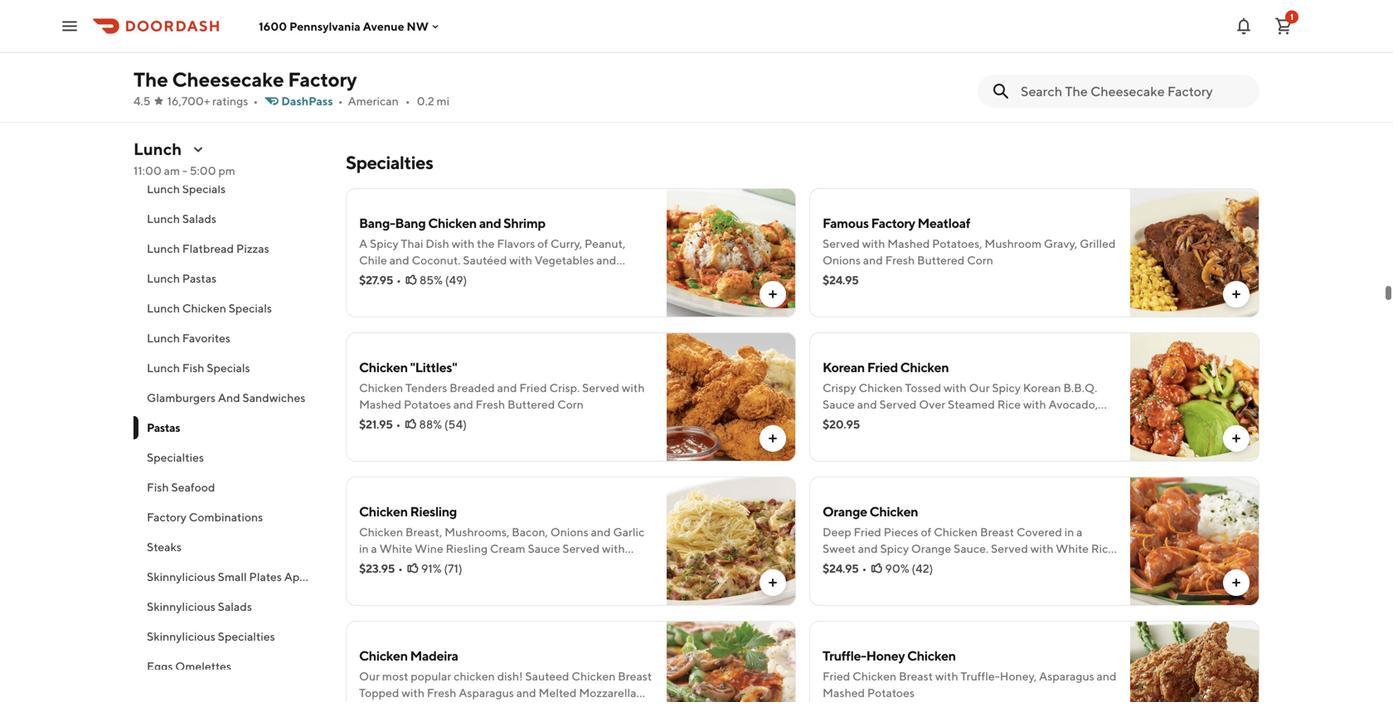 Task type: describe. For each thing, give the bounding box(es) containing it.
korean fried chicken crispy chicken tossed with our spicy korean b.b.q. sauce and served over steamed rice with avocado, kimchi, mushrooms, cilantro and sesame seeds.
[[823, 360, 1098, 428]]

• for $27.95 •
[[397, 273, 401, 287]]

topped
[[359, 686, 399, 700]]

• for $23.95 •
[[398, 562, 403, 576]]

1 horizontal spatial angel
[[525, 51, 557, 65]]

chicken up $23.95 •
[[359, 525, 403, 539]]

parmesan
[[409, 559, 461, 572]]

wine
[[415, 542, 444, 556]]

lunch for lunch fish specials
[[147, 361, 180, 375]]

0 vertical spatial hair
[[469, 13, 493, 29]]

1 vertical spatial orange
[[911, 542, 952, 556]]

honey,
[[1000, 670, 1037, 683]]

in for chicken riesling
[[359, 542, 369, 556]]

sauce.
[[954, 542, 989, 556]]

fresh inside "famous factory meatloaf served with mashed potatoes, mushroom gravy, grilled onions and fresh buttered corn $24.95"
[[886, 253, 915, 267]]

specialties button
[[134, 443, 326, 473]]

pastas inside button
[[182, 272, 217, 285]]

bacon,
[[512, 525, 548, 539]]

sauce inside chicken riesling chicken breast, mushrooms, bacon, onions and garlic in a white wine riesling cream sauce served with buttered parmesan pasta
[[528, 542, 560, 556]]

with up "marinara" at top
[[403, 13, 429, 29]]

0 vertical spatial specialties
[[346, 152, 433, 173]]

add item to cart image for chicken "littles"
[[766, 432, 780, 445]]

skinnylicious small plates appetizers button
[[134, 562, 342, 592]]

with down the flavors
[[509, 253, 532, 267]]

cilantro
[[932, 414, 975, 428]]

chicken down the 'honey'
[[853, 670, 897, 683]]

dish
[[426, 237, 449, 251]]

avenue
[[363, 19, 404, 33]]

0 vertical spatial korean
[[823, 360, 865, 375]]

lunch for lunch salads
[[147, 212, 180, 226]]

omelettes
[[175, 660, 231, 674]]

korean fried chicken image
[[1131, 333, 1260, 462]]

skinnylicious specialties
[[147, 630, 275, 644]]

large
[[359, 34, 389, 48]]

1 vertical spatial riesling
[[446, 542, 488, 556]]

chicken right the 'honey'
[[907, 648, 956, 664]]

sauteed inside chicken madeira our most popular chicken dish! sauteed chicken breast topped with fresh asparagus and melted mozzarell
[[525, 670, 569, 683]]

of inside orange chicken deep fried pieces of chicken breast covered in a sweet and spicy orange sauce. served with white rice and vegetables
[[921, 525, 932, 539]]

b.b.q.
[[1064, 381, 1098, 395]]

rice inside bang-bang chicken and shrimp a spicy thai dish with the flavors of curry, peanut, chile and coconut. sautéed with vegetables and served over steamed white rice
[[509, 270, 533, 284]]

mashed inside "famous factory meatloaf served with mashed potatoes, mushroom gravy, grilled onions and fresh buttered corn $24.95"
[[888, 237, 930, 251]]

cheesecake
[[172, 68, 284, 91]]

most
[[382, 670, 409, 683]]

with left the the
[[452, 237, 475, 251]]

mushrooms, inside korean fried chicken crispy chicken tossed with our spicy korean b.b.q. sauce and served over steamed rice with avocado, kimchi, mushrooms, cilantro and sesame seeds.
[[865, 414, 930, 428]]

shrimp with angel hair large shrimp sauteed with tomatoes, lemon, garlic, herbs and fresh basil on top of angel hair pasta with a touch of marinara sauce
[[359, 13, 646, 81]]

chicken up pieces
[[870, 504, 918, 520]]

a
[[359, 237, 368, 251]]

plates
[[249, 570, 282, 584]]

factory inside button
[[147, 511, 187, 524]]

chile
[[359, 253, 387, 267]]

notification bell image
[[1234, 16, 1254, 36]]

1600 pennsylvania avenue nw button
[[259, 19, 442, 33]]

marinara
[[407, 68, 454, 81]]

breast inside chicken madeira our most popular chicken dish! sauteed chicken breast topped with fresh asparagus and melted mozzarell
[[618, 670, 652, 683]]

1 horizontal spatial hair
[[559, 51, 581, 65]]

sweet
[[823, 542, 856, 556]]

steaks
[[147, 540, 182, 554]]

glamburgers and sandwiches button
[[134, 383, 326, 413]]

touch
[[359, 68, 392, 81]]

chicken madeira our most popular chicken dish! sauteed chicken breast topped with fresh asparagus and melted mozzarell
[[359, 648, 652, 703]]

specials for chicken
[[229, 302, 272, 315]]

lunch pastas button
[[134, 264, 326, 294]]

the
[[134, 68, 168, 91]]

with up over
[[944, 381, 967, 395]]

spicy inside bang-bang chicken and shrimp a spicy thai dish with the flavors of curry, peanut, chile and coconut. sautéed with vegetables and served over steamed white rice
[[370, 237, 399, 251]]

kimchi,
[[823, 414, 862, 428]]

the cheesecake factory
[[134, 68, 357, 91]]

$27.95 •
[[359, 273, 401, 287]]

sandwiches
[[243, 391, 306, 405]]

served inside "famous factory meatloaf served with mashed potatoes, mushroom gravy, grilled onions and fresh buttered corn $24.95"
[[823, 237, 860, 251]]

chicken riesling image
[[667, 477, 796, 606]]

rice inside korean fried chicken crispy chicken tossed with our spicy korean b.b.q. sauce and served over steamed rice with avocado, kimchi, mushrooms, cilantro and sesame seeds.
[[998, 398, 1021, 411]]

and inside truffle-honey chicken fried chicken breast with truffle-honey, asparagus and mashed potatoes
[[1097, 670, 1117, 683]]

and inside chicken riesling chicken breast, mushrooms, bacon, onions and garlic in a white wine riesling cream sauce served with buttered parmesan pasta
[[591, 525, 611, 539]]

flavors
[[497, 237, 535, 251]]

2 $24.95 from the top
[[823, 562, 859, 576]]

and inside chicken madeira our most popular chicken dish! sauteed chicken breast topped with fresh asparagus and melted mozzarell
[[517, 686, 536, 700]]

crisp.
[[549, 381, 580, 395]]

0 horizontal spatial angel
[[432, 13, 466, 29]]

chicken up the sauce.
[[934, 525, 978, 539]]

lunch flatbread pizzas
[[147, 242, 269, 255]]

lunch for lunch chicken specials
[[147, 302, 180, 315]]

chicken up melted
[[572, 670, 616, 683]]

11:00
[[134, 164, 162, 178]]

avocado,
[[1049, 398, 1098, 411]]

curry,
[[551, 237, 582, 251]]

rice inside orange chicken deep fried pieces of chicken breast covered in a sweet and spicy orange sauce. served with white rice and vegetables
[[1091, 542, 1115, 556]]

fish seafood
[[147, 481, 215, 494]]

1 vertical spatial shrimp
[[392, 34, 429, 48]]

with up on
[[478, 34, 501, 48]]

chicken
[[454, 670, 495, 683]]

with down garlic,
[[615, 51, 638, 65]]

lunch for lunch favorites
[[147, 331, 180, 345]]

0 horizontal spatial orange
[[823, 504, 867, 520]]

factory inside "famous factory meatloaf served with mashed potatoes, mushroom gravy, grilled onions and fresh buttered corn $24.95"
[[871, 215, 915, 231]]

garlic,
[[601, 34, 636, 48]]

pizzas
[[236, 242, 269, 255]]

lunch for lunch pastas
[[147, 272, 180, 285]]

orange chicken image
[[1131, 477, 1260, 606]]

served inside chicken "littles" chicken tenders breaded and fried crisp. served with mashed potatoes and fresh buttered corn
[[582, 381, 620, 395]]

of right top
[[512, 51, 523, 65]]

sauce inside korean fried chicken crispy chicken tossed with our spicy korean b.b.q. sauce and served over steamed rice with avocado, kimchi, mushrooms, cilantro and sesame seeds.
[[823, 398, 855, 411]]

chicken up "tenders" in the left bottom of the page
[[359, 360, 408, 375]]

eggs
[[147, 660, 173, 674]]

skinnylicious for skinnylicious salads
[[147, 600, 216, 614]]

chicken inside button
[[182, 302, 226, 315]]

steaks button
[[134, 533, 326, 562]]

our inside korean fried chicken crispy chicken tossed with our spicy korean b.b.q. sauce and served over steamed rice with avocado, kimchi, mushrooms, cilantro and sesame seeds.
[[969, 381, 990, 395]]

• down the cheesecake factory
[[253, 94, 258, 108]]

potatoes inside chicken "littles" chicken tenders breaded and fried crisp. served with mashed potatoes and fresh buttered corn
[[404, 398, 451, 411]]

bang
[[395, 215, 426, 231]]

seeds.
[[1043, 414, 1077, 428]]

90% (42)
[[885, 562, 933, 576]]

lunch chicken specials button
[[134, 294, 326, 323]]

spicy inside orange chicken deep fried pieces of chicken breast covered in a sweet and spicy orange sauce. served with white rice and vegetables
[[880, 542, 909, 556]]

glamburgers
[[147, 391, 216, 405]]

famous
[[823, 215, 869, 231]]

favorites
[[182, 331, 230, 345]]

lunch fish specials
[[147, 361, 250, 375]]

fried inside korean fried chicken crispy chicken tossed with our spicy korean b.b.q. sauce and served over steamed rice with avocado, kimchi, mushrooms, cilantro and sesame seeds.
[[867, 360, 898, 375]]

the
[[477, 237, 495, 251]]

add item to cart image for chicken
[[1230, 432, 1243, 445]]

$27.95
[[359, 273, 393, 287]]

cream
[[490, 542, 526, 556]]

0 vertical spatial riesling
[[410, 504, 457, 520]]

am
[[164, 164, 180, 178]]

$20.95
[[823, 418, 860, 431]]

lunch chicken specials
[[147, 302, 272, 315]]

add item to cart image for shrimp
[[766, 288, 780, 301]]

truffle-honey chicken fried chicken breast with truffle-honey, asparagus and mashed potatoes
[[823, 648, 1117, 700]]

bang-
[[359, 215, 395, 231]]

a inside shrimp with angel hair large shrimp sauteed with tomatoes, lemon, garlic, herbs and fresh basil on top of angel hair pasta with a touch of marinara sauce
[[640, 51, 646, 65]]

spicy inside korean fried chicken crispy chicken tossed with our spicy korean b.b.q. sauce and served over steamed rice with avocado, kimchi, mushrooms, cilantro and sesame seeds.
[[992, 381, 1021, 395]]

1 horizontal spatial truffle-
[[961, 670, 1000, 683]]

pieces
[[884, 525, 919, 539]]

lunch salads
[[147, 212, 216, 226]]

meatloaf
[[918, 215, 971, 231]]

1 vertical spatial pastas
[[147, 421, 180, 435]]

appetizers
[[284, 570, 342, 584]]

chicken "littles" chicken tenders breaded and fried crisp. served with mashed potatoes and fresh buttered corn
[[359, 360, 645, 411]]

lunch specials button
[[134, 174, 326, 204]]

steamed inside bang-bang chicken and shrimp a spicy thai dish with the flavors of curry, peanut, chile and coconut. sautéed with vegetables and served over steamed white rice
[[424, 270, 472, 284]]

• for dashpass •
[[338, 94, 343, 108]]

$21.95 •
[[359, 418, 401, 431]]

top
[[490, 51, 510, 65]]

$24.95 inside "famous factory meatloaf served with mashed potatoes, mushroom gravy, grilled onions and fresh buttered corn $24.95"
[[823, 273, 859, 287]]

91% (71)
[[421, 562, 463, 576]]

lunch specials
[[147, 182, 226, 196]]

onions inside chicken riesling chicken breast, mushrooms, bacon, onions and garlic in a white wine riesling cream sauce served with buttered parmesan pasta
[[551, 525, 589, 539]]

pasta for hair
[[583, 51, 613, 65]]

vegetables inside orange chicken deep fried pieces of chicken breast covered in a sweet and spicy orange sauce. served with white rice and vegetables
[[845, 559, 905, 572]]

lunch for lunch flatbread pizzas
[[147, 242, 180, 255]]

$23.95
[[359, 562, 395, 576]]

16,700+
[[167, 94, 210, 108]]

and inside "famous factory meatloaf served with mashed potatoes, mushroom gravy, grilled onions and fresh buttered corn $24.95"
[[863, 253, 883, 267]]

open menu image
[[60, 16, 80, 36]]

90%
[[885, 562, 910, 576]]

1600 pennsylvania avenue nw
[[259, 19, 429, 33]]

breast,
[[405, 525, 442, 539]]

herbs
[[359, 51, 391, 65]]

chicken right crispy
[[859, 381, 903, 395]]



Task type: locate. For each thing, give the bounding box(es) containing it.
specialties inside 'button'
[[218, 630, 275, 644]]

pasta inside chicken riesling chicken breast, mushrooms, bacon, onions and garlic in a white wine riesling cream sauce served with buttered parmesan pasta
[[463, 559, 493, 572]]

with inside chicken "littles" chicken tenders breaded and fried crisp. served with mashed potatoes and fresh buttered corn
[[622, 381, 645, 395]]

buttered inside "famous factory meatloaf served with mashed potatoes, mushroom gravy, grilled onions and fresh buttered corn $24.95"
[[917, 253, 965, 267]]

1 horizontal spatial white
[[474, 270, 507, 284]]

1 horizontal spatial orange
[[911, 542, 952, 556]]

0 vertical spatial add item to cart image
[[766, 288, 780, 301]]

buttered inside chicken riesling chicken breast, mushrooms, bacon, onions and garlic in a white wine riesling cream sauce served with buttered parmesan pasta
[[359, 559, 407, 572]]

lunch left "favorites"
[[147, 331, 180, 345]]

salads for skinnylicious salads
[[218, 600, 252, 614]]

specials down lunch pastas button
[[229, 302, 272, 315]]

•
[[253, 94, 258, 108], [338, 94, 343, 108], [405, 94, 410, 108], [397, 273, 401, 287], [396, 418, 401, 431], [398, 562, 403, 576], [862, 562, 867, 576]]

lunch down 'lunch pastas'
[[147, 302, 180, 315]]

in up the $23.95
[[359, 542, 369, 556]]

pastas down lunch flatbread pizzas
[[182, 272, 217, 285]]

specials inside lunch fish specials button
[[207, 361, 250, 375]]

0 horizontal spatial asparagus
[[459, 686, 514, 700]]

add item to cart image
[[766, 288, 780, 301], [1230, 432, 1243, 445], [766, 576, 780, 590]]

served inside bang-bang chicken and shrimp a spicy thai dish with the flavors of curry, peanut, chile and coconut. sautéed with vegetables and served over steamed white rice
[[359, 270, 396, 284]]

factory
[[288, 68, 357, 91], [871, 215, 915, 231], [147, 511, 187, 524]]

nw
[[407, 19, 429, 33]]

specials
[[182, 182, 226, 196], [229, 302, 272, 315], [207, 361, 250, 375]]

eggs omelettes
[[147, 660, 231, 674]]

white up $23.95 •
[[380, 542, 413, 556]]

0 vertical spatial buttered
[[917, 253, 965, 267]]

eggs omelettes button
[[134, 652, 326, 682]]

chicken madeira image
[[667, 621, 796, 703]]

gravy,
[[1044, 237, 1078, 251]]

specialties up bang- at the top left
[[346, 152, 433, 173]]

vegetables inside bang-bang chicken and shrimp a spicy thai dish with the flavors of curry, peanut, chile and coconut. sautéed with vegetables and served over steamed white rice
[[535, 253, 594, 267]]

2 vertical spatial add item to cart image
[[1230, 576, 1243, 590]]

skinnylicious for skinnylicious small plates appetizers
[[147, 570, 216, 584]]

spicy down pieces
[[880, 542, 909, 556]]

0 horizontal spatial our
[[359, 670, 380, 683]]

$24.95 down famous
[[823, 273, 859, 287]]

lunch salads button
[[134, 204, 326, 234]]

spicy
[[370, 237, 399, 251], [992, 381, 1021, 395], [880, 542, 909, 556]]

white inside chicken riesling chicken breast, mushrooms, bacon, onions and garlic in a white wine riesling cream sauce served with buttered parmesan pasta
[[380, 542, 413, 556]]

2 horizontal spatial breast
[[980, 525, 1015, 539]]

add item to cart image for orange chicken
[[1230, 576, 1243, 590]]

lunch down am
[[147, 182, 180, 196]]

with right crisp.
[[622, 381, 645, 395]]

shrimp with angel hair image
[[667, 0, 796, 115]]

hair down lemon,
[[559, 51, 581, 65]]

in
[[1065, 525, 1074, 539], [359, 542, 369, 556]]

0 vertical spatial truffle-
[[823, 648, 866, 664]]

with inside truffle-honey chicken fried chicken breast with truffle-honey, asparagus and mashed potatoes
[[936, 670, 959, 683]]

specialties down skinnylicious salads button
[[218, 630, 275, 644]]

american • 0.2 mi
[[348, 94, 450, 108]]

with inside chicken madeira our most popular chicken dish! sauteed chicken breast topped with fresh asparagus and melted mozzarell
[[402, 686, 425, 700]]

1 vertical spatial add item to cart image
[[1230, 432, 1243, 445]]

with up 'sesame'
[[1023, 398, 1046, 411]]

a for orange chicken
[[1077, 525, 1083, 539]]

1 vertical spatial vegetables
[[845, 559, 905, 572]]

korean up avocado,
[[1023, 381, 1061, 395]]

2 skinnylicious from the top
[[147, 600, 216, 614]]

served down tossed
[[880, 398, 917, 411]]

0 vertical spatial specials
[[182, 182, 226, 196]]

• left 90%
[[862, 562, 867, 576]]

add item to cart image for mushrooms,
[[766, 576, 780, 590]]

with down famous
[[862, 237, 885, 251]]

2 horizontal spatial mashed
[[888, 237, 930, 251]]

orange up deep
[[823, 504, 867, 520]]

mi
[[437, 94, 450, 108]]

steamed down coconut.
[[424, 270, 472, 284]]

honey
[[866, 648, 905, 664]]

truffle-honey chicken image
[[1131, 621, 1260, 703]]

vegetables
[[535, 253, 594, 267], [845, 559, 905, 572]]

add item to cart image
[[1230, 288, 1243, 301], [766, 432, 780, 445], [1230, 576, 1243, 590]]

korean
[[823, 360, 865, 375], [1023, 381, 1061, 395]]

1 vertical spatial angel
[[525, 51, 557, 65]]

potatoes
[[404, 398, 451, 411], [868, 686, 915, 700]]

with down garlic on the left of the page
[[602, 542, 625, 556]]

$24.95
[[823, 273, 859, 287], [823, 562, 859, 576]]

popular
[[411, 670, 451, 683]]

2 horizontal spatial factory
[[871, 215, 915, 231]]

skinnylicious down steaks
[[147, 570, 216, 584]]

0.2
[[417, 94, 434, 108]]

corn inside "famous factory meatloaf served with mashed potatoes, mushroom gravy, grilled onions and fresh buttered corn $24.95"
[[967, 253, 994, 267]]

1 skinnylicious from the top
[[147, 570, 216, 584]]

skinnylicious up eggs omelettes
[[147, 630, 216, 644]]

steamed inside korean fried chicken crispy chicken tossed with our spicy korean b.b.q. sauce and served over steamed rice with avocado, kimchi, mushrooms, cilantro and sesame seeds.
[[948, 398, 995, 411]]

2 vertical spatial skinnylicious
[[147, 630, 216, 644]]

over
[[919, 398, 946, 411]]

2 vertical spatial mashed
[[823, 686, 865, 700]]

1 vertical spatial mashed
[[359, 398, 402, 411]]

and inside shrimp with angel hair large shrimp sauteed with tomatoes, lemon, garlic, herbs and fresh basil on top of angel hair pasta with a touch of marinara sauce
[[393, 51, 413, 65]]

fried inside chicken "littles" chicken tenders breaded and fried crisp. served with mashed potatoes and fresh buttered corn
[[520, 381, 547, 395]]

1 vertical spatial buttered
[[508, 398, 555, 411]]

specials inside lunch specials button
[[182, 182, 226, 196]]

1 $24.95 from the top
[[823, 273, 859, 287]]

buttered inside chicken "littles" chicken tenders breaded and fried crisp. served with mashed potatoes and fresh buttered corn
[[508, 398, 555, 411]]

onions inside "famous factory meatloaf served with mashed potatoes, mushroom gravy, grilled onions and fresh buttered corn $24.95"
[[823, 253, 861, 267]]

sesame
[[999, 414, 1040, 428]]

breaded
[[450, 381, 495, 395]]

lunch for lunch
[[134, 139, 182, 159]]

1 horizontal spatial pastas
[[182, 272, 217, 285]]

salads down skinnylicious small plates appetizers button at the left of page
[[218, 600, 252, 614]]

lunch up 11:00
[[134, 139, 182, 159]]

2 vertical spatial buttered
[[359, 559, 407, 572]]

factory right famous
[[871, 215, 915, 231]]

fish inside fish seafood button
[[147, 481, 169, 494]]

sauce
[[456, 68, 488, 81], [823, 398, 855, 411], [528, 542, 560, 556]]

0 vertical spatial sauce
[[456, 68, 488, 81]]

16,700+ ratings •
[[167, 94, 258, 108]]

ratings
[[212, 94, 248, 108]]

2 vertical spatial factory
[[147, 511, 187, 524]]

in for orange chicken
[[1065, 525, 1074, 539]]

2 horizontal spatial sauce
[[823, 398, 855, 411]]

1 horizontal spatial buttered
[[508, 398, 555, 411]]

served down covered
[[991, 542, 1029, 556]]

hair up on
[[469, 13, 493, 29]]

0 vertical spatial pasta
[[583, 51, 613, 65]]

2 horizontal spatial a
[[1077, 525, 1083, 539]]

specials inside lunch chicken specials button
[[229, 302, 272, 315]]

• right $21.95
[[396, 418, 401, 431]]

with left honey,
[[936, 670, 959, 683]]

potatoes inside truffle-honey chicken fried chicken breast with truffle-honey, asparagus and mashed potatoes
[[868, 686, 915, 700]]

(42)
[[912, 562, 933, 576]]

factory combinations button
[[134, 503, 326, 533]]

spicy up chile
[[370, 237, 399, 251]]

pasta down lemon,
[[583, 51, 613, 65]]

chicken up tossed
[[900, 360, 949, 375]]

(71)
[[444, 562, 463, 576]]

pennsylvania
[[289, 19, 361, 33]]

1 horizontal spatial salads
[[218, 600, 252, 614]]

1 vertical spatial specialties
[[147, 451, 204, 465]]

2 vertical spatial sauce
[[528, 542, 560, 556]]

served inside chicken riesling chicken breast, mushrooms, bacon, onions and garlic in a white wine riesling cream sauce served with buttered parmesan pasta
[[563, 542, 600, 556]]

angel
[[432, 13, 466, 29], [525, 51, 557, 65]]

korean up crispy
[[823, 360, 865, 375]]

over
[[399, 270, 422, 284]]

asparagus right honey,
[[1039, 670, 1095, 683]]

fish inside lunch fish specials button
[[182, 361, 204, 375]]

0 vertical spatial potatoes
[[404, 398, 451, 411]]

a inside chicken riesling chicken breast, mushrooms, bacon, onions and garlic in a white wine riesling cream sauce served with buttered parmesan pasta
[[371, 542, 377, 556]]

1 vertical spatial corn
[[557, 398, 584, 411]]

0 vertical spatial in
[[1065, 525, 1074, 539]]

1 items, open order cart image
[[1274, 16, 1294, 36]]

in inside chicken riesling chicken breast, mushrooms, bacon, onions and garlic in a white wine riesling cream sauce served with buttered parmesan pasta
[[359, 542, 369, 556]]

white down sautéed at the top left of the page
[[474, 270, 507, 284]]

0 vertical spatial angel
[[432, 13, 466, 29]]

sauce down bacon,
[[528, 542, 560, 556]]

chicken up breast,
[[359, 504, 408, 520]]

breast inside truffle-honey chicken fried chicken breast with truffle-honey, asparagus and mashed potatoes
[[899, 670, 933, 683]]

sauteed up basil
[[432, 34, 476, 48]]

hair
[[469, 13, 493, 29], [559, 51, 581, 65]]

salads
[[182, 212, 216, 226], [218, 600, 252, 614]]

lunch inside the lunch flatbread pizzas button
[[147, 242, 180, 255]]

orange chicken deep fried pieces of chicken breast covered in a sweet and spicy orange sauce. served with white rice and vegetables
[[823, 504, 1115, 572]]

chicken up "favorites"
[[182, 302, 226, 315]]

11:00 am - 5:00 pm
[[134, 164, 235, 178]]

lunch for lunch specials
[[147, 182, 180, 196]]

vegetables down curry,
[[535, 253, 594, 267]]

asparagus
[[1039, 670, 1095, 683], [459, 686, 514, 700]]

shrimp up the flavors
[[504, 215, 546, 231]]

breast inside orange chicken deep fried pieces of chicken breast covered in a sweet and spicy orange sauce. served with white rice and vegetables
[[980, 525, 1015, 539]]

0 horizontal spatial spicy
[[370, 237, 399, 251]]

served right crisp.
[[582, 381, 620, 395]]

1 horizontal spatial sauteed
[[525, 670, 569, 683]]

0 vertical spatial corn
[[967, 253, 994, 267]]

chicken up most
[[359, 648, 408, 664]]

sauce down on
[[456, 68, 488, 81]]

1 horizontal spatial mashed
[[823, 686, 865, 700]]

2 vertical spatial a
[[371, 542, 377, 556]]

91%
[[421, 562, 442, 576]]

0 vertical spatial vegetables
[[535, 253, 594, 267]]

Item Search search field
[[1021, 82, 1247, 100]]

skinnylicious inside 'button'
[[147, 630, 216, 644]]

1 vertical spatial truffle-
[[961, 670, 1000, 683]]

pasta
[[583, 51, 613, 65], [463, 559, 493, 572]]

shrimp inside bang-bang chicken and shrimp a spicy thai dish with the flavors of curry, peanut, chile and coconut. sautéed with vegetables and served over steamed white rice
[[504, 215, 546, 231]]

lunch down lunch salads
[[147, 242, 180, 255]]

specialties up fish seafood
[[147, 451, 204, 465]]

dish!
[[497, 670, 523, 683]]

fish down lunch favorites
[[182, 361, 204, 375]]

2 vertical spatial add item to cart image
[[766, 576, 780, 590]]

truffle-
[[823, 648, 866, 664], [961, 670, 1000, 683]]

madeira
[[410, 648, 458, 664]]

asparagus down chicken
[[459, 686, 514, 700]]

our inside chicken madeira our most popular chicken dish! sauteed chicken breast topped with fresh asparagus and melted mozzarell
[[359, 670, 380, 683]]

breast
[[980, 525, 1015, 539], [618, 670, 652, 683], [899, 670, 933, 683]]

a for chicken riesling
[[371, 542, 377, 556]]

1 vertical spatial onions
[[551, 525, 589, 539]]

2 vertical spatial rice
[[1091, 542, 1115, 556]]

• right the $23.95
[[398, 562, 403, 576]]

lunch up "glamburgers"
[[147, 361, 180, 375]]

0 vertical spatial pastas
[[182, 272, 217, 285]]

a
[[640, 51, 646, 65], [1077, 525, 1083, 539], [371, 542, 377, 556]]

onions down famous
[[823, 253, 861, 267]]

1 horizontal spatial spicy
[[880, 542, 909, 556]]

1 vertical spatial hair
[[559, 51, 581, 65]]

served inside korean fried chicken crispy chicken tossed with our spicy korean b.b.q. sauce and served over steamed rice with avocado, kimchi, mushrooms, cilantro and sesame seeds.
[[880, 398, 917, 411]]

0 vertical spatial shrimp
[[359, 13, 401, 29]]

"littles"
[[410, 360, 457, 375]]

salads up lunch flatbread pizzas
[[182, 212, 216, 226]]

chicken "littles" image
[[667, 333, 796, 462]]

1 horizontal spatial factory
[[288, 68, 357, 91]]

1 vertical spatial korean
[[1023, 381, 1061, 395]]

lunch inside lunch pastas button
[[147, 272, 180, 285]]

(49)
[[445, 273, 467, 287]]

lunch favorites button
[[134, 323, 326, 353]]

combinations
[[189, 511, 263, 524]]

corn inside chicken "littles" chicken tenders breaded and fried crisp. served with mashed potatoes and fresh buttered corn
[[557, 398, 584, 411]]

and
[[218, 391, 240, 405]]

buttered
[[917, 253, 965, 267], [508, 398, 555, 411], [359, 559, 407, 572]]

white down covered
[[1056, 542, 1089, 556]]

lunch inside lunch chicken specials button
[[147, 302, 180, 315]]

1 horizontal spatial rice
[[998, 398, 1021, 411]]

0 vertical spatial rice
[[509, 270, 533, 284]]

fish seafood button
[[134, 473, 326, 503]]

fresh inside chicken "littles" chicken tenders breaded and fried crisp. served with mashed potatoes and fresh buttered corn
[[476, 398, 505, 411]]

spicy up 'sesame'
[[992, 381, 1021, 395]]

vegetables down sweet
[[845, 559, 905, 572]]

glamburgers and sandwiches
[[147, 391, 306, 405]]

dashpass •
[[281, 94, 343, 108]]

sauteed up melted
[[525, 670, 569, 683]]

2 horizontal spatial spicy
[[992, 381, 1021, 395]]

0 vertical spatial sauteed
[[432, 34, 476, 48]]

1 horizontal spatial mushrooms,
[[865, 414, 930, 428]]

basil
[[447, 51, 472, 65]]

2 vertical spatial specials
[[207, 361, 250, 375]]

asparagus inside truffle-honey chicken fried chicken breast with truffle-honey, asparagus and mashed potatoes
[[1039, 670, 1095, 683]]

mushrooms, down over
[[865, 414, 930, 428]]

with inside chicken riesling chicken breast, mushrooms, bacon, onions and garlic in a white wine riesling cream sauce served with buttered parmesan pasta
[[602, 542, 625, 556]]

fresh inside chicken madeira our most popular chicken dish! sauteed chicken breast topped with fresh asparagus and melted mozzarell
[[427, 686, 457, 700]]

mashed inside truffle-honey chicken fried chicken breast with truffle-honey, asparagus and mashed potatoes
[[823, 686, 865, 700]]

our up the cilantro
[[969, 381, 990, 395]]

shrimp down "nw"
[[392, 34, 429, 48]]

mushroom
[[985, 237, 1042, 251]]

pasta inside shrimp with angel hair large shrimp sauteed with tomatoes, lemon, garlic, herbs and fresh basil on top of angel hair pasta with a touch of marinara sauce
[[583, 51, 613, 65]]

salads for lunch salads
[[182, 212, 216, 226]]

0 horizontal spatial onions
[[551, 525, 589, 539]]

1 horizontal spatial steamed
[[948, 398, 995, 411]]

sauteed inside shrimp with angel hair large shrimp sauteed with tomatoes, lemon, garlic, herbs and fresh basil on top of angel hair pasta with a touch of marinara sauce
[[432, 34, 476, 48]]

thai
[[401, 237, 423, 251]]

1 vertical spatial factory
[[871, 215, 915, 231]]

0 vertical spatial spicy
[[370, 237, 399, 251]]

$24.95 down sweet
[[823, 562, 859, 576]]

with down most
[[402, 686, 425, 700]]

0 horizontal spatial vegetables
[[535, 253, 594, 267]]

potatoes down the 'honey'
[[868, 686, 915, 700]]

lunch inside lunch favorites button
[[147, 331, 180, 345]]

buttered down crisp.
[[508, 398, 555, 411]]

fish left seafood
[[147, 481, 169, 494]]

lunch inside lunch fish specials button
[[147, 361, 180, 375]]

chicken inside bang-bang chicken and shrimp a spicy thai dish with the flavors of curry, peanut, chile and coconut. sautéed with vegetables and served over steamed white rice
[[428, 215, 477, 231]]

specials for fish
[[207, 361, 250, 375]]

3 skinnylicious from the top
[[147, 630, 216, 644]]

2 horizontal spatial rice
[[1091, 542, 1115, 556]]

0 horizontal spatial pastas
[[147, 421, 180, 435]]

fried inside truffle-honey chicken fried chicken breast with truffle-honey, asparagus and mashed potatoes
[[823, 670, 850, 683]]

0 horizontal spatial a
[[371, 542, 377, 556]]

fresh
[[415, 51, 445, 65], [886, 253, 915, 267], [476, 398, 505, 411], [427, 686, 457, 700]]

0 horizontal spatial hair
[[469, 13, 493, 29]]

0 vertical spatial a
[[640, 51, 646, 65]]

a inside orange chicken deep fried pieces of chicken breast covered in a sweet and spicy orange sauce. served with white rice and vegetables
[[1077, 525, 1083, 539]]

0 horizontal spatial truffle-
[[823, 648, 866, 664]]

lunch inside the lunch salads button
[[147, 212, 180, 226]]

skinnylicious specialties button
[[134, 622, 326, 652]]

1 vertical spatial potatoes
[[868, 686, 915, 700]]

bang-bang chicken and shrimp image
[[667, 188, 796, 318]]

served down chile
[[359, 270, 396, 284]]

chicken up $21.95 •
[[359, 381, 403, 395]]

mashed inside chicken "littles" chicken tenders breaded and fried crisp. served with mashed potatoes and fresh buttered corn
[[359, 398, 402, 411]]

1 vertical spatial our
[[359, 670, 380, 683]]

of inside bang-bang chicken and shrimp a spicy thai dish with the flavors of curry, peanut, chile and coconut. sautéed with vegetables and served over steamed white rice
[[538, 237, 548, 251]]

lunch down lunch specials
[[147, 212, 180, 226]]

88% (54)
[[419, 418, 467, 431]]

0 vertical spatial skinnylicious
[[147, 570, 216, 584]]

famous factory meatloaf served with mashed potatoes, mushroom gravy, grilled onions and fresh buttered corn $24.95
[[823, 215, 1116, 287]]

0 horizontal spatial korean
[[823, 360, 865, 375]]

peanut,
[[585, 237, 626, 251]]

sauteed
[[432, 34, 476, 48], [525, 670, 569, 683]]

• for $24.95 •
[[862, 562, 867, 576]]

85% (49)
[[420, 273, 467, 287]]

skinnylicious small plates appetizers
[[147, 570, 342, 584]]

0 vertical spatial add item to cart image
[[1230, 288, 1243, 301]]

with inside "famous factory meatloaf served with mashed potatoes, mushroom gravy, grilled onions and fresh buttered corn $24.95"
[[862, 237, 885, 251]]

1 horizontal spatial fish
[[182, 361, 204, 375]]

skinnylicious up skinnylicious specialties at the bottom
[[147, 600, 216, 614]]

skinnylicious for skinnylicious specialties
[[147, 630, 216, 644]]

lunch down lunch flatbread pizzas
[[147, 272, 180, 285]]

with inside orange chicken deep fried pieces of chicken breast covered in a sweet and spicy orange sauce. served with white rice and vegetables
[[1031, 542, 1054, 556]]

1 vertical spatial add item to cart image
[[766, 432, 780, 445]]

• for american • 0.2 mi
[[405, 94, 410, 108]]

0 horizontal spatial corn
[[557, 398, 584, 411]]

crispy
[[823, 381, 857, 395]]

specials down lunch favorites button
[[207, 361, 250, 375]]

in inside orange chicken deep fried pieces of chicken breast covered in a sweet and spicy orange sauce. served with white rice and vegetables
[[1065, 525, 1074, 539]]

• left american
[[338, 94, 343, 108]]

served inside orange chicken deep fried pieces of chicken breast covered in a sweet and spicy orange sauce. served with white rice and vegetables
[[991, 542, 1029, 556]]

of left curry,
[[538, 237, 548, 251]]

1 vertical spatial sauce
[[823, 398, 855, 411]]

mushrooms, up "cream"
[[445, 525, 510, 539]]

• right the '$27.95'
[[397, 273, 401, 287]]

0 horizontal spatial salads
[[182, 212, 216, 226]]

steamed up the cilantro
[[948, 398, 995, 411]]

1 horizontal spatial in
[[1065, 525, 1074, 539]]

1 horizontal spatial our
[[969, 381, 990, 395]]

garlic
[[613, 525, 645, 539]]

2 horizontal spatial buttered
[[917, 253, 965, 267]]

buttered down potatoes, at the right of the page
[[917, 253, 965, 267]]

orange
[[823, 504, 867, 520], [911, 542, 952, 556]]

pastas down "glamburgers"
[[147, 421, 180, 435]]

sautéed
[[463, 253, 507, 267]]

fried inside orange chicken deep fried pieces of chicken breast covered in a sweet and spicy orange sauce. served with white rice and vegetables
[[854, 525, 882, 539]]

pasta for breast,
[[463, 559, 493, 572]]

asparagus inside chicken madeira our most popular chicken dish! sauteed chicken breast topped with fresh asparagus and melted mozzarell
[[459, 686, 514, 700]]

skinnylicious salads button
[[134, 592, 326, 622]]

0 horizontal spatial specialties
[[147, 451, 204, 465]]

specialties inside button
[[147, 451, 204, 465]]

of right the touch
[[394, 68, 405, 81]]

lunch inside lunch specials button
[[147, 182, 180, 196]]

our
[[969, 381, 990, 395], [359, 670, 380, 683]]

riesling up breast,
[[410, 504, 457, 520]]

1 vertical spatial in
[[359, 542, 369, 556]]

angel down tomatoes,
[[525, 51, 557, 65]]

1
[[1291, 12, 1294, 22]]

0 vertical spatial steamed
[[424, 270, 472, 284]]

2 horizontal spatial specialties
[[346, 152, 433, 173]]

served right "cream"
[[563, 542, 600, 556]]

white inside orange chicken deep fried pieces of chicken breast covered in a sweet and spicy orange sauce. served with white rice and vegetables
[[1056, 542, 1089, 556]]

potatoes,
[[932, 237, 983, 251]]

white
[[474, 270, 507, 284], [380, 542, 413, 556], [1056, 542, 1089, 556]]

chicken up dish
[[428, 215, 477, 231]]

1 vertical spatial a
[[1077, 525, 1083, 539]]

fresh inside shrimp with angel hair large shrimp sauteed with tomatoes, lemon, garlic, herbs and fresh basil on top of angel hair pasta with a touch of marinara sauce
[[415, 51, 445, 65]]

0 vertical spatial fish
[[182, 361, 204, 375]]

5:00
[[190, 164, 216, 178]]

0 vertical spatial factory
[[288, 68, 357, 91]]

1 horizontal spatial asparagus
[[1039, 670, 1095, 683]]

1 horizontal spatial korean
[[1023, 381, 1061, 395]]

sauce inside shrimp with angel hair large shrimp sauteed with tomatoes, lemon, garlic, herbs and fresh basil on top of angel hair pasta with a touch of marinara sauce
[[456, 68, 488, 81]]

4.5
[[134, 94, 151, 108]]

served down famous
[[823, 237, 860, 251]]

menus image
[[192, 143, 205, 156]]

served
[[823, 237, 860, 251], [359, 270, 396, 284], [582, 381, 620, 395], [880, 398, 917, 411], [563, 542, 600, 556], [991, 542, 1029, 556]]

-
[[182, 164, 187, 178]]

lunch favorites
[[147, 331, 230, 345]]

lunch flatbread pizzas button
[[134, 234, 326, 264]]

1 horizontal spatial potatoes
[[868, 686, 915, 700]]

• for $21.95 •
[[396, 418, 401, 431]]

• left 0.2
[[405, 94, 410, 108]]

$23.95 •
[[359, 562, 403, 576]]

potatoes down "tenders" in the left bottom of the page
[[404, 398, 451, 411]]

famous factory meatloaf image
[[1131, 188, 1260, 318]]

1 button
[[1267, 10, 1301, 43]]

white inside bang-bang chicken and shrimp a spicy thai dish with the flavors of curry, peanut, chile and coconut. sautéed with vegetables and served over steamed white rice
[[474, 270, 507, 284]]

1 horizontal spatial specialties
[[218, 630, 275, 644]]

riesling up (71)
[[446, 542, 488, 556]]

specialties
[[346, 152, 433, 173], [147, 451, 204, 465], [218, 630, 275, 644]]

add item to cart image for famous factory meatloaf
[[1230, 288, 1243, 301]]

covered
[[1017, 525, 1062, 539]]

0 horizontal spatial steamed
[[424, 270, 472, 284]]

of right pieces
[[921, 525, 932, 539]]

0 vertical spatial orange
[[823, 504, 867, 520]]

mushrooms, inside chicken riesling chicken breast, mushrooms, bacon, onions and garlic in a white wine riesling cream sauce served with buttered parmesan pasta
[[445, 525, 510, 539]]

lunch fish specials button
[[134, 353, 326, 383]]

0 vertical spatial onions
[[823, 253, 861, 267]]

1 vertical spatial $24.95
[[823, 562, 859, 576]]



Task type: vqa. For each thing, say whether or not it's contained in the screenshot.
glamburgers and sandwiches
yes



